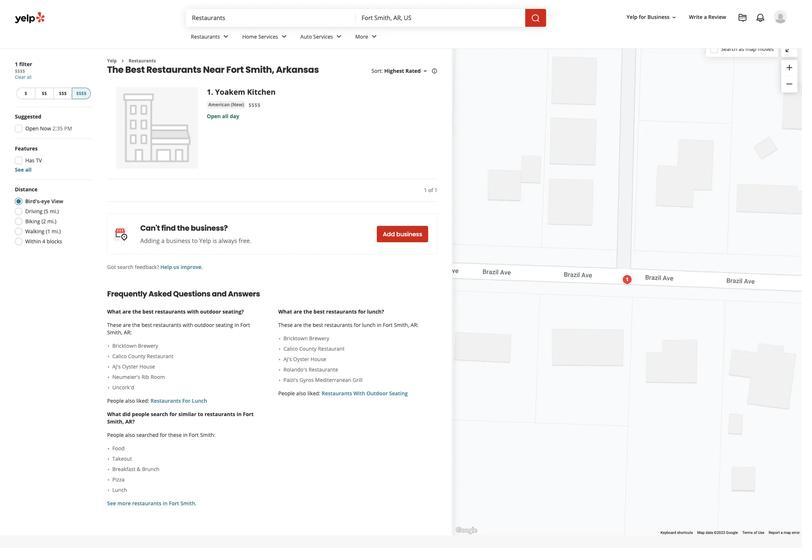 Task type: locate. For each thing, give the bounding box(es) containing it.
restaurants up smith:
[[205, 411, 235, 418]]

aj's up rolando's at the left bottom
[[284, 356, 292, 363]]

24 chevron down v2 image
[[222, 32, 230, 41], [280, 32, 289, 41], [335, 32, 344, 41]]

restaurants inside "these are the best restaurants with outdoor seating in fort smith, ar:"
[[153, 322, 181, 329]]

0 horizontal spatial liked:
[[136, 398, 149, 405]]

shortcuts
[[677, 531, 693, 536]]

restaurant inside bricktown brewery calico county restaurant aj's oyster house neumeier's rib room uncork'd
[[147, 353, 173, 360]]

best inside "these are the best restaurants with outdoor seating in fort smith, ar:"
[[142, 322, 152, 329]]

yelp left business on the right top of the page
[[627, 14, 638, 21]]

yelp left is
[[199, 237, 211, 245]]

None search field
[[186, 9, 548, 27]]

1 horizontal spatial restaurant
[[318, 346, 345, 353]]

services
[[258, 33, 278, 40], [313, 33, 333, 40]]

Find text field
[[192, 14, 350, 22]]

1 vertical spatial oyster
[[122, 364, 138, 371]]

0 vertical spatial aj's
[[284, 356, 292, 363]]

oyster inside 'bricktown brewery calico county restaurant aj's oyster house rolando's restaurante paizi's gyros mediterranean grill'
[[293, 356, 309, 363]]

0 vertical spatial lunch
[[192, 398, 207, 405]]

restaurants
[[191, 33, 220, 40], [129, 58, 156, 64], [146, 64, 201, 76], [322, 391, 352, 398], [151, 398, 181, 405]]

.
[[211, 87, 213, 97]]

to inside can't find the business? adding a business to yelp is always free.
[[192, 237, 198, 245]]

1 horizontal spatial 24 chevron down v2 image
[[280, 32, 289, 41]]

0 vertical spatial $$$$
[[15, 68, 25, 74]]

0 horizontal spatial see
[[15, 166, 24, 173]]

outdoor
[[367, 391, 388, 398]]

people down paizi's on the left of the page
[[278, 391, 295, 398]]

house inside 'bricktown brewery calico county restaurant aj's oyster house rolando's restaurante paizi's gyros mediterranean grill'
[[311, 356, 326, 363]]

2 horizontal spatial yelp
[[627, 14, 638, 21]]

are inside "these are the best restaurants with outdoor seating in fort smith, ar:"
[[123, 322, 131, 329]]

in inside the what did people search for similar to restaurants in fort smith, ar?
[[237, 411, 242, 418]]

0 horizontal spatial bricktown
[[112, 343, 137, 350]]

all right clear
[[27, 74, 32, 80]]

adding
[[140, 237, 160, 245]]

2 vertical spatial also
[[125, 432, 135, 439]]

pm
[[64, 125, 72, 132]]

outdoor for seating?
[[200, 309, 221, 316]]

house up restaurante
[[311, 356, 326, 363]]

2 24 chevron down v2 image from the left
[[280, 32, 289, 41]]

1 24 chevron down v2 image from the left
[[222, 32, 230, 41]]

report a map error
[[769, 531, 800, 536]]

restaurant up room at the bottom left of the page
[[147, 353, 173, 360]]

improve.
[[181, 264, 203, 271]]

aj's inside bricktown brewery calico county restaurant aj's oyster house neumeier's rib room uncork'd
[[112, 364, 121, 371]]

0 vertical spatial 16 chevron down v2 image
[[671, 14, 677, 20]]

group
[[782, 60, 798, 93], [13, 113, 92, 135], [13, 145, 92, 174]]

open for open all day
[[207, 113, 221, 120]]

all down "has"
[[25, 166, 32, 173]]

1 horizontal spatial of
[[754, 531, 757, 536]]

bricktown brewery link
[[284, 335, 438, 343], [112, 343, 266, 350]]

24 chevron down v2 image left auto
[[280, 32, 289, 41]]

0 vertical spatial to
[[192, 237, 198, 245]]

business down "find"
[[166, 237, 191, 245]]

yoakem kitchen link
[[215, 87, 276, 97]]

1 horizontal spatial map
[[784, 531, 791, 536]]

16 chevron down v2 image inside "yelp for business" button
[[671, 14, 677, 20]]

calico inside 'bricktown brewery calico county restaurant aj's oyster house rolando's restaurante paizi's gyros mediterranean grill'
[[284, 346, 298, 353]]

aj's oyster house link up rolando's restaurante link
[[284, 356, 438, 364]]

1 horizontal spatial ar:
[[411, 322, 419, 329]]

and
[[212, 289, 227, 300]]

outdoor up seating
[[200, 309, 221, 316]]

map for error
[[784, 531, 791, 536]]

best for what are the best restaurants for lunch?
[[314, 309, 325, 316]]

calico up rolando's at the left bottom
[[284, 346, 298, 353]]

oyster up rolando's at the left bottom
[[293, 356, 309, 363]]

none field find
[[192, 14, 350, 22]]

county up rib
[[128, 353, 145, 360]]

0 vertical spatial calico
[[284, 346, 298, 353]]

can't
[[140, 223, 160, 234]]

outdoor inside "these are the best restaurants with outdoor seating in fort smith, ar:"
[[194, 322, 214, 329]]

None field
[[192, 14, 350, 22], [362, 14, 520, 22]]

1 vertical spatial with
[[183, 322, 193, 329]]

see left more
[[107, 501, 116, 508]]

1 vertical spatial outdoor
[[194, 322, 214, 329]]

food takeout breakfast & brunch pizza lunch
[[112, 446, 160, 494]]

0 vertical spatial with
[[187, 309, 199, 316]]

auto
[[301, 33, 312, 40]]

also down ar?
[[125, 432, 135, 439]]

2 these from the left
[[278, 322, 293, 329]]

0 vertical spatial restaurants link
[[185, 27, 236, 48]]

open down suggested
[[25, 125, 39, 132]]

also for gyros
[[296, 391, 306, 398]]

outdoor left seating
[[194, 322, 214, 329]]

16 chevron down v2 image left 16 info v2 image
[[422, 68, 428, 74]]

0 horizontal spatial 16 chevron down v2 image
[[422, 68, 428, 74]]

16 chevron right v2 image
[[120, 58, 126, 64]]

1 horizontal spatial none field
[[362, 14, 520, 22]]

google image
[[454, 527, 479, 536]]

data
[[706, 531, 713, 536]]

mi.) for walking (1 mi.)
[[52, 228, 61, 235]]

see for see more restaurants in fort smith.
[[107, 501, 116, 508]]

brunch
[[142, 466, 160, 474]]

0 horizontal spatial brewery
[[138, 343, 158, 350]]

0 horizontal spatial $$$$
[[15, 68, 25, 74]]

search down people also liked: restaurants for lunch
[[151, 411, 168, 418]]

3 24 chevron down v2 image from the left
[[335, 32, 344, 41]]

calico up 'neumeier's'
[[112, 353, 127, 360]]

more link
[[349, 27, 385, 48]]

outdoor for seating
[[194, 322, 214, 329]]

is
[[213, 237, 217, 245]]

see up distance
[[15, 166, 24, 173]]

0 horizontal spatial none field
[[192, 14, 350, 22]]

the for can't find the business? adding a business to yelp is always free.
[[177, 223, 189, 234]]

aj's
[[284, 356, 292, 363], [112, 364, 121, 371]]

1 for 1 . yoakem kitchen
[[207, 87, 211, 97]]

also up did at the bottom left of page
[[125, 398, 135, 405]]

terms of use link
[[743, 531, 765, 536]]

of for terms
[[754, 531, 757, 536]]

bricktown
[[284, 335, 308, 343], [112, 343, 137, 350]]

1 horizontal spatial bricktown
[[284, 335, 308, 343]]

services for auto services
[[313, 33, 333, 40]]

these for these are the best restaurants with outdoor seating in fort smith, ar:
[[107, 322, 122, 329]]

0 vertical spatial of
[[428, 187, 433, 194]]

suggested
[[15, 113, 41, 120]]

what did people search for similar to restaurants in fort smith, ar?
[[107, 411, 254, 426]]

2 none field from the left
[[362, 14, 520, 22]]

best
[[125, 64, 145, 76]]

the for these are the best restaurants for lunch in fort smith, ar:
[[303, 322, 311, 329]]

best up these are the best restaurants for lunch in fort smith, ar:
[[314, 309, 325, 316]]

what are the best restaurants with outdoor seating?
[[107, 309, 244, 316]]

best down asked
[[142, 309, 154, 316]]

lunch down pizza
[[112, 487, 127, 494]]

see all button
[[15, 166, 32, 173]]

1 vertical spatial see
[[107, 501, 116, 508]]

also for uncork'd
[[125, 398, 135, 405]]

yelp for business
[[627, 14, 670, 21]]

mediterranean
[[315, 377, 351, 384]]

1 vertical spatial $$$$
[[76, 90, 86, 97]]

1 horizontal spatial county
[[299, 346, 317, 353]]

pizza
[[112, 477, 125, 484]]

the inside can't find the business? adding a business to yelp is always free.
[[177, 223, 189, 234]]

1 vertical spatial brewery
[[138, 343, 158, 350]]

ar:
[[411, 322, 419, 329], [124, 330, 132, 337]]

a right write
[[704, 14, 707, 21]]

a right adding
[[161, 237, 165, 245]]

2 vertical spatial group
[[13, 145, 92, 174]]

lunch link
[[112, 487, 266, 495]]

bricktown brewery link down lunch
[[284, 335, 438, 343]]

county for rolando's
[[299, 346, 317, 353]]

2 vertical spatial mi.)
[[52, 228, 61, 235]]

a
[[704, 14, 707, 21], [161, 237, 165, 245], [781, 531, 783, 536]]

bricktown inside 'bricktown brewery calico county restaurant aj's oyster house rolando's restaurante paizi's gyros mediterranean grill'
[[284, 335, 308, 343]]

brewery inside 'bricktown brewery calico county restaurant aj's oyster house rolando's restaurante paizi's gyros mediterranean grill'
[[309, 335, 329, 343]]

food link
[[112, 446, 266, 453]]

for left the these
[[160, 432, 167, 439]]

services right home
[[258, 33, 278, 40]]

house for restaurante
[[311, 356, 326, 363]]

yelp left 16 chevron right v2 image
[[107, 58, 117, 64]]

bricktown inside bricktown brewery calico county restaurant aj's oyster house neumeier's rib room uncork'd
[[112, 343, 137, 350]]

open down american
[[207, 113, 221, 120]]

people also liked: restaurants for lunch
[[107, 398, 207, 405]]

a inside can't find the business? adding a business to yelp is always free.
[[161, 237, 165, 245]]

search
[[117, 264, 133, 271], [151, 411, 168, 418]]

aj's oyster house link up neumeier's rib room link
[[112, 364, 266, 371]]

map for moves
[[746, 45, 757, 52]]

1 horizontal spatial open
[[207, 113, 221, 120]]

with inside "these are the best restaurants with outdoor seating in fort smith, ar:"
[[183, 322, 193, 329]]

for inside "yelp for business" button
[[639, 14, 646, 21]]

calico inside bricktown brewery calico county restaurant aj's oyster house neumeier's rib room uncork'd
[[112, 353, 127, 360]]

brewery down what are the best restaurants for lunch?
[[309, 335, 329, 343]]

map left error
[[784, 531, 791, 536]]

2 vertical spatial $$$$
[[249, 102, 260, 109]]

16 chevron down v2 image inside highest rated popup button
[[422, 68, 428, 74]]

1 vertical spatial yelp
[[107, 58, 117, 64]]

smith,
[[245, 64, 274, 76], [394, 322, 409, 329], [107, 330, 123, 337], [107, 419, 124, 426]]

1 vertical spatial county
[[128, 353, 145, 360]]

american (new)
[[208, 102, 244, 108]]

0 horizontal spatial calico county restaurant link
[[112, 353, 266, 361]]

1 vertical spatial restaurants link
[[129, 58, 156, 64]]

0 vertical spatial restaurant
[[318, 346, 345, 353]]

option group
[[13, 186, 92, 248]]

$$$$ right $$$
[[76, 90, 86, 97]]

restaurants
[[155, 309, 186, 316], [326, 309, 357, 316], [153, 322, 181, 329], [325, 322, 353, 329], [205, 411, 235, 418], [132, 501, 161, 508]]

0 horizontal spatial business
[[166, 237, 191, 245]]

are for what are the best restaurants with outdoor seating?
[[122, 309, 131, 316]]

oyster up 'neumeier's'
[[122, 364, 138, 371]]

yelp
[[627, 14, 638, 21], [107, 58, 117, 64], [199, 237, 211, 245]]

best
[[142, 309, 154, 316], [314, 309, 325, 316], [142, 322, 152, 329], [313, 322, 323, 329]]

1 vertical spatial mi.)
[[47, 218, 56, 225]]

24 chevron down v2 image inside auto services link
[[335, 32, 344, 41]]

aj's inside 'bricktown brewery calico county restaurant aj's oyster house rolando's restaurante paizi's gyros mediterranean grill'
[[284, 356, 292, 363]]

more
[[117, 501, 131, 508]]

calico county restaurant link up neumeier's rib room link
[[112, 353, 266, 361]]

biking
[[25, 218, 40, 225]]

restaurants down what are the best restaurants with outdoor seating?
[[153, 322, 181, 329]]

restaurants for these are the best restaurants for lunch in fort smith, ar:
[[325, 322, 353, 329]]

people up food
[[107, 432, 124, 439]]

for left lunch
[[354, 322, 361, 329]]

brewery
[[309, 335, 329, 343], [138, 343, 158, 350]]

24 chevron down v2 image right the auto services
[[335, 32, 344, 41]]

filter
[[19, 61, 32, 68]]

0 horizontal spatial aj's oyster house link
[[112, 364, 266, 371]]

open all day
[[207, 113, 239, 120]]

people down uncork'd
[[107, 398, 124, 405]]

calico for bricktown brewery calico county restaurant aj's oyster house rolando's restaurante paizi's gyros mediterranean grill
[[284, 346, 298, 353]]

keyboard
[[661, 531, 676, 536]]

use
[[758, 531, 765, 536]]

see for see all
[[15, 166, 24, 173]]

of for 1
[[428, 187, 433, 194]]

clear all link
[[15, 74, 32, 80]]

best down what are the best restaurants for lunch?
[[313, 322, 323, 329]]

county up rolando's at the left bottom
[[299, 346, 317, 353]]

1 none field from the left
[[192, 14, 350, 22]]

0 vertical spatial oyster
[[293, 356, 309, 363]]

home services link
[[236, 27, 295, 48]]

map region
[[404, 0, 802, 549]]

0 horizontal spatial restaurant
[[147, 353, 173, 360]]

restaurants link right 16 chevron right v2 image
[[129, 58, 156, 64]]

the
[[107, 64, 124, 76]]

brewery up rib
[[138, 343, 158, 350]]

to down business?
[[192, 237, 198, 245]]

1 horizontal spatial house
[[311, 356, 326, 363]]

0 horizontal spatial aj's
[[112, 364, 121, 371]]

the for what are the best restaurants with outdoor seating?
[[132, 309, 141, 316]]

0 vertical spatial map
[[746, 45, 757, 52]]

pizza link
[[112, 477, 266, 484]]

are
[[122, 309, 131, 316], [294, 309, 302, 316], [123, 322, 131, 329], [294, 322, 302, 329]]

also down "gyros"
[[296, 391, 306, 398]]

mi.) for driving (5 mi.)
[[50, 208, 59, 215]]

0 vertical spatial liked:
[[308, 391, 320, 398]]

0 vertical spatial all
[[27, 74, 32, 80]]

16 chevron down v2 image right business on the right top of the page
[[671, 14, 677, 20]]

brewery inside bricktown brewery calico county restaurant aj's oyster house neumeier's rib room uncork'd
[[138, 343, 158, 350]]

2:35
[[53, 125, 63, 132]]

takeout link
[[112, 456, 266, 463]]

24 chevron down v2 image inside home services link
[[280, 32, 289, 41]]

1 horizontal spatial liked:
[[308, 391, 320, 398]]

see inside group
[[15, 166, 24, 173]]

1 vertical spatial to
[[198, 411, 203, 418]]

what are the best restaurants for lunch?
[[278, 309, 384, 316]]

projects image
[[738, 13, 747, 22]]

0 horizontal spatial lunch
[[112, 487, 127, 494]]

1 horizontal spatial these
[[278, 322, 293, 329]]

1 vertical spatial search
[[151, 411, 168, 418]]

these inside "these are the best restaurants with outdoor seating in fort smith, ar:"
[[107, 322, 122, 329]]

group containing suggested
[[13, 113, 92, 135]]

business
[[396, 230, 422, 239], [166, 237, 191, 245]]

yoakem kitchen image
[[116, 87, 198, 169]]

the best restaurants near fort smith, arkansas
[[107, 64, 319, 76]]

restaurant up restaurante
[[318, 346, 345, 353]]

1 these from the left
[[107, 322, 122, 329]]

see more restaurants in fort smith. link
[[107, 501, 197, 508]]

all for see all
[[25, 166, 32, 173]]

fort inside the what did people search for similar to restaurants in fort smith, ar?
[[243, 411, 254, 418]]

1 horizontal spatial aj's
[[284, 356, 292, 363]]

0 vertical spatial county
[[299, 346, 317, 353]]

house inside bricktown brewery calico county restaurant aj's oyster house neumeier's rib room uncork'd
[[139, 364, 155, 371]]

restaurant inside 'bricktown brewery calico county restaurant aj's oyster house rolando's restaurante paizi's gyros mediterranean grill'
[[318, 346, 345, 353]]

0 horizontal spatial oyster
[[122, 364, 138, 371]]

restaurants inside the what did people search for similar to restaurants in fort smith, ar?
[[205, 411, 235, 418]]

all left day
[[222, 113, 229, 120]]

0 horizontal spatial open
[[25, 125, 39, 132]]

$
[[25, 90, 27, 97]]

all inside group
[[25, 166, 32, 173]]

outdoor
[[200, 309, 221, 316], [194, 322, 214, 329]]

0 vertical spatial house
[[311, 356, 326, 363]]

restaurants down what are the best restaurants for lunch?
[[325, 322, 353, 329]]

yelp inside button
[[627, 14, 638, 21]]

expand map image
[[785, 44, 794, 53]]

1 horizontal spatial restaurants link
[[185, 27, 236, 48]]

county inside bricktown brewery calico county restaurant aj's oyster house neumeier's rib room uncork'd
[[128, 353, 145, 360]]

0 horizontal spatial house
[[139, 364, 155, 371]]

1 vertical spatial house
[[139, 364, 155, 371]]

0 vertical spatial bricktown
[[284, 335, 308, 343]]

add business link
[[377, 226, 428, 243]]

1 services from the left
[[258, 33, 278, 40]]

services right auto
[[313, 33, 333, 40]]

1 vertical spatial ar:
[[124, 330, 132, 337]]

smith, inside the what did people search for similar to restaurants in fort smith, ar?
[[107, 419, 124, 426]]

aj's oyster house link for rolando's restaurante
[[284, 356, 438, 364]]

best down what are the best restaurants with outdoor seating?
[[142, 322, 152, 329]]

24 chevron down v2 image for restaurants
[[222, 32, 230, 41]]

1 vertical spatial bricktown
[[112, 343, 137, 350]]

terms of use
[[743, 531, 765, 536]]

review
[[709, 14, 726, 21]]

1 vertical spatial a
[[161, 237, 165, 245]]

bricktown up 'neumeier's'
[[112, 343, 137, 350]]

restaurants for what are the best restaurants for lunch?
[[326, 309, 357, 316]]

bricktown brewery link down "these are the best restaurants with outdoor seating in fort smith, ar:"
[[112, 343, 266, 350]]

1 horizontal spatial services
[[313, 33, 333, 40]]

calico county restaurant link up rolando's restaurante link
[[284, 346, 438, 353]]

grill
[[353, 377, 363, 384]]

restaurants up these are the best restaurants for lunch in fort smith, ar:
[[326, 309, 357, 316]]

1 inside 1 filter $$$$ clear all
[[15, 61, 18, 68]]

1 vertical spatial also
[[125, 398, 135, 405]]

24 chevron down v2 image left home
[[222, 32, 230, 41]]

brewery for restaurante
[[309, 335, 329, 343]]

1 for 1 of 1
[[424, 187, 427, 194]]

with down questions
[[187, 309, 199, 316]]

oyster inside bricktown brewery calico county restaurant aj's oyster house neumeier's rib room uncork'd
[[122, 364, 138, 371]]

1 horizontal spatial oyster
[[293, 356, 309, 363]]

2 services from the left
[[313, 33, 333, 40]]

1 vertical spatial map
[[784, 531, 791, 536]]

mi.) right (5
[[50, 208, 59, 215]]

for left lunch? at the left of the page
[[358, 309, 366, 316]]

1 horizontal spatial calico
[[284, 346, 298, 353]]

1 horizontal spatial aj's oyster house link
[[284, 356, 438, 364]]

business
[[648, 14, 670, 21]]

a right report
[[781, 531, 783, 536]]

aj's up 'neumeier's'
[[112, 364, 121, 371]]

$$$$ inside $$$$ button
[[76, 90, 86, 97]]

calico
[[284, 346, 298, 353], [112, 353, 127, 360]]

0 horizontal spatial 24 chevron down v2 image
[[222, 32, 230, 41]]

with for seating
[[183, 322, 193, 329]]

business right add
[[396, 230, 422, 239]]

1 vertical spatial calico
[[112, 353, 127, 360]]

map right as at the right
[[746, 45, 757, 52]]

lunch inside food takeout breakfast & brunch pizza lunch
[[112, 487, 127, 494]]

to right the similar
[[198, 411, 203, 418]]

see all
[[15, 166, 32, 173]]

county inside 'bricktown brewery calico county restaurant aj's oyster house rolando's restaurante paizi's gyros mediterranean grill'
[[299, 346, 317, 353]]

0 vertical spatial people
[[278, 391, 295, 398]]

house up rib
[[139, 364, 155, 371]]

24 chevron down v2 image for home services
[[280, 32, 289, 41]]

in inside "these are the best restaurants with outdoor seating in fort smith, ar:"
[[235, 322, 239, 329]]

2 horizontal spatial a
[[781, 531, 783, 536]]

with down what are the best restaurants with outdoor seating?
[[183, 322, 193, 329]]

0 horizontal spatial search
[[117, 264, 133, 271]]

$ button
[[16, 88, 35, 99]]

0 horizontal spatial of
[[428, 187, 433, 194]]

within
[[25, 238, 41, 245]]

2 vertical spatial a
[[781, 531, 783, 536]]

16 chevron down v2 image
[[671, 14, 677, 20], [422, 68, 428, 74]]

1 horizontal spatial search
[[151, 411, 168, 418]]

what for what are the best restaurants for lunch?
[[278, 309, 292, 316]]

lunch
[[192, 398, 207, 405], [112, 487, 127, 494]]

calico county restaurant link for bricktown brewery calico county restaurant aj's oyster house rolando's restaurante paizi's gyros mediterranean grill
[[284, 346, 438, 353]]

home
[[242, 33, 257, 40]]

what inside the what did people search for similar to restaurants in fort smith, ar?
[[107, 411, 121, 418]]

$$$$ down kitchen
[[249, 102, 260, 109]]

for left business on the right top of the page
[[639, 14, 646, 21]]

1 horizontal spatial brewery
[[309, 335, 329, 343]]

restaurants link up the best restaurants near fort smith, arkansas
[[185, 27, 236, 48]]

aj's for neumeier's
[[112, 364, 121, 371]]

see
[[15, 166, 24, 173], [107, 501, 116, 508]]

1 horizontal spatial bricktown brewery link
[[284, 335, 438, 343]]

search right got
[[117, 264, 133, 271]]

0 horizontal spatial calico
[[112, 353, 127, 360]]

search inside the what did people search for similar to restaurants in fort smith, ar?
[[151, 411, 168, 418]]

within 4 blocks
[[25, 238, 62, 245]]

1 horizontal spatial 16 chevron down v2 image
[[671, 14, 677, 20]]

mi.)
[[50, 208, 59, 215], [47, 218, 56, 225], [52, 228, 61, 235]]

(5
[[44, 208, 48, 215]]

0 horizontal spatial these
[[107, 322, 122, 329]]

notifications image
[[756, 13, 765, 22]]

0 horizontal spatial county
[[128, 353, 145, 360]]

1 vertical spatial restaurant
[[147, 353, 173, 360]]

1 vertical spatial open
[[25, 125, 39, 132]]

Near text field
[[362, 14, 520, 22]]

1 vertical spatial lunch
[[112, 487, 127, 494]]

mi.) right the (1
[[52, 228, 61, 235]]

the inside "these are the best restaurants with outdoor seating in fort smith, ar:"
[[132, 322, 140, 329]]

for left the similar
[[170, 411, 177, 418]]

1 horizontal spatial business
[[396, 230, 422, 239]]

smith:
[[200, 432, 216, 439]]

0 vertical spatial outdoor
[[200, 309, 221, 316]]

to inside the what did people search for similar to restaurants in fort smith, ar?
[[198, 411, 203, 418]]

bricktown brewery calico county restaurant aj's oyster house rolando's restaurante paizi's gyros mediterranean grill
[[284, 335, 363, 384]]

lunch right for
[[192, 398, 207, 405]]

bricktown up rolando's at the left bottom
[[284, 335, 308, 343]]

ar?
[[125, 419, 135, 426]]

best for these are the best restaurants with outdoor seating in fort smith, ar:
[[142, 322, 152, 329]]

1 horizontal spatial a
[[704, 14, 707, 21]]

these
[[107, 322, 122, 329], [278, 322, 293, 329]]

restaurants up "these are the best restaurants with outdoor seating in fort smith, ar:"
[[155, 309, 186, 316]]

mi.) right (2
[[47, 218, 56, 225]]

0 horizontal spatial yelp
[[107, 58, 117, 64]]

aj's for rolando's
[[284, 356, 292, 363]]

$$$$ down filter
[[15, 68, 25, 74]]

2 vertical spatial people
[[107, 432, 124, 439]]

also
[[296, 391, 306, 398], [125, 398, 135, 405], [125, 432, 135, 439]]

these for these are the best restaurants for lunch in fort smith, ar:
[[278, 322, 293, 329]]

liked: down "gyros"
[[308, 391, 320, 398]]

liked: up people
[[136, 398, 149, 405]]

0 vertical spatial see
[[15, 166, 24, 173]]



Task type: describe. For each thing, give the bounding box(es) containing it.
zoom in image
[[785, 63, 794, 72]]

yelp for yelp link
[[107, 58, 117, 64]]

auto services link
[[295, 27, 349, 48]]

open for open now 2:35 pm
[[25, 125, 39, 132]]

1 horizontal spatial lunch
[[192, 398, 207, 405]]

takeout
[[112, 456, 132, 463]]

&
[[137, 466, 141, 474]]

rib
[[142, 374, 149, 381]]

for
[[182, 398, 191, 405]]

option group containing distance
[[13, 186, 92, 248]]

feedback?
[[135, 264, 159, 271]]

breakfast & brunch link
[[112, 466, 266, 474]]

bricktown brewery link for bricktown brewery calico county restaurant aj's oyster house neumeier's rib room uncork'd
[[112, 343, 266, 350]]

0 vertical spatial group
[[782, 60, 798, 93]]

mi.) for biking (2 mi.)
[[47, 218, 56, 225]]

driving
[[25, 208, 43, 215]]

$$ button
[[35, 88, 53, 99]]

bricktown for bricktown brewery calico county restaurant aj's oyster house neumeier's rib room uncork'd
[[112, 343, 137, 350]]

people for bricktown brewery calico county restaurant aj's oyster house rolando's restaurante paizi's gyros mediterranean grill
[[278, 391, 295, 398]]

a for write
[[704, 14, 707, 21]]

liked: for restaurants for lunch
[[136, 398, 149, 405]]

tv
[[36, 157, 42, 164]]

has
[[25, 157, 35, 164]]

biking (2 mi.)
[[25, 218, 56, 225]]

these are the best restaurants for lunch in fort smith, ar:
[[278, 322, 419, 329]]

find
[[161, 223, 176, 234]]

brewery for rib
[[138, 343, 158, 350]]

arkansas
[[276, 64, 319, 76]]

walking
[[25, 228, 44, 235]]

24 chevron down v2 image
[[370, 32, 379, 41]]

ar: inside "these are the best restaurants with outdoor seating in fort smith, ar:"
[[124, 330, 132, 337]]

day
[[230, 113, 239, 120]]

frequently asked questions and answers
[[107, 289, 260, 300]]

yelp link
[[107, 58, 117, 64]]

$$$$ inside 1 filter $$$$ clear all
[[15, 68, 25, 74]]

restaurants for these are the best restaurants with outdoor seating in fort smith, ar:
[[153, 322, 181, 329]]

county for neumeier's
[[128, 353, 145, 360]]

bricktown brewery link for bricktown brewery calico county restaurant aj's oyster house rolando's restaurante paizi's gyros mediterranean grill
[[284, 335, 438, 343]]

are for what are the best restaurants for lunch?
[[294, 309, 302, 316]]

rated
[[406, 68, 421, 75]]

best for these are the best restaurants for lunch in fort smith, ar:
[[313, 322, 323, 329]]

zoom out image
[[785, 80, 794, 89]]

lunch
[[362, 322, 376, 329]]

map
[[698, 531, 705, 536]]

got
[[107, 264, 116, 271]]

house for rib
[[139, 364, 155, 371]]

calico for bricktown brewery calico county restaurant aj's oyster house neumeier's rib room uncork'd
[[112, 353, 127, 360]]

search
[[721, 45, 738, 52]]

lunch?
[[367, 309, 384, 316]]

help us improve. button
[[160, 264, 203, 271]]

paizi's gyros mediterranean grill link
[[284, 377, 438, 385]]

group containing features
[[13, 145, 92, 174]]

people for bricktown brewery calico county restaurant aj's oyster house neumeier's rib room uncork'd
[[107, 398, 124, 405]]

keyboard shortcuts
[[661, 531, 693, 536]]

the for these are the best restaurants with outdoor seating in fort smith, ar:
[[132, 322, 140, 329]]

bricktown for bricktown brewery calico county restaurant aj's oyster house rolando's restaurante paizi's gyros mediterranean grill
[[284, 335, 308, 343]]

american
[[208, 102, 230, 108]]

are for these are the best restaurants with outdoor seating in fort smith, ar:
[[123, 322, 131, 329]]

yelp for yelp for business
[[627, 14, 638, 21]]

google
[[726, 531, 738, 536]]

highest
[[384, 68, 404, 75]]

christina o. image
[[774, 10, 787, 23]]

©2023
[[714, 531, 725, 536]]

write
[[689, 14, 703, 21]]

2 horizontal spatial $$$$
[[249, 102, 260, 109]]

bird's-
[[25, 198, 41, 205]]

bird's-eye view
[[25, 198, 63, 205]]

with for seating?
[[187, 309, 199, 316]]

open now 2:35 pm
[[25, 125, 72, 132]]

a for report
[[781, 531, 783, 536]]

kitchen
[[247, 87, 276, 97]]

report
[[769, 531, 780, 536]]

24 chevron down v2 image for auto services
[[335, 32, 344, 41]]

business inside can't find the business? adding a business to yelp is always free.
[[166, 237, 191, 245]]

food
[[112, 446, 125, 453]]

neumeier's rib room link
[[112, 374, 266, 382]]

now
[[40, 125, 51, 132]]

american (new) button
[[207, 101, 246, 109]]

1 filter $$$$ clear all
[[15, 61, 32, 80]]

1 for 1 filter $$$$ clear all
[[15, 61, 18, 68]]

user actions element
[[621, 9, 798, 55]]

oyster for neumeier's
[[122, 364, 138, 371]]

the for what are the best restaurants for lunch?
[[304, 309, 312, 316]]

walking (1 mi.)
[[25, 228, 61, 235]]

yelp inside can't find the business? adding a business to yelp is always free.
[[199, 237, 211, 245]]

(2
[[41, 218, 46, 225]]

16 info v2 image
[[432, 68, 438, 74]]

search image
[[531, 14, 540, 23]]

1 of 1
[[424, 187, 438, 194]]

business categories element
[[185, 27, 787, 48]]

restaurant for neumeier's rib room
[[147, 353, 173, 360]]

0 vertical spatial ar:
[[411, 322, 419, 329]]

16 chevron down v2 image for highest rated
[[422, 68, 428, 74]]

16 chevron down v2 image for yelp for business
[[671, 14, 677, 20]]

restaurante
[[309, 367, 338, 374]]

are for these are the best restaurants for lunch in fort smith, ar:
[[294, 322, 302, 329]]

restaurants right more
[[132, 501, 161, 508]]

asked
[[149, 289, 172, 300]]

what for what did people search for similar to restaurants in fort smith, ar?
[[107, 411, 121, 418]]

terms
[[743, 531, 753, 536]]

help
[[160, 264, 172, 271]]

restaurant for rolando's restaurante
[[318, 346, 345, 353]]

paizi's
[[284, 377, 298, 384]]

calico county restaurant link for bricktown brewery calico county restaurant aj's oyster house neumeier's rib room uncork'd
[[112, 353, 266, 361]]

all inside 1 filter $$$$ clear all
[[27, 74, 32, 80]]

oyster for rolando's
[[293, 356, 309, 363]]

all for open all day
[[222, 113, 229, 120]]

answers
[[228, 289, 260, 300]]

services for home services
[[258, 33, 278, 40]]

can't find the business? adding a business to yelp is always free.
[[140, 223, 251, 245]]

best for what are the best restaurants with outdoor seating?
[[142, 309, 154, 316]]

for inside the what did people search for similar to restaurants in fort smith, ar?
[[170, 411, 177, 418]]

$$
[[42, 90, 47, 97]]

restaurants with outdoor seating link
[[322, 391, 408, 398]]

fort inside "these are the best restaurants with outdoor seating in fort smith, ar:"
[[240, 322, 250, 329]]

neumeier's
[[112, 374, 140, 381]]

yoakem kitchen image
[[620, 273, 635, 288]]

see more restaurants in fort smith.
[[107, 501, 197, 508]]

moves
[[758, 45, 774, 52]]

uncork'd link
[[112, 385, 266, 392]]

eye
[[41, 198, 50, 205]]

restaurants inside "link"
[[191, 33, 220, 40]]

as
[[739, 45, 744, 52]]

gyros
[[300, 377, 314, 384]]

clear
[[15, 74, 26, 80]]

none field near
[[362, 14, 520, 22]]

what for what are the best restaurants with outdoor seating?
[[107, 309, 121, 316]]

smith, inside "these are the best restaurants with outdoor seating in fort smith, ar:"
[[107, 330, 123, 337]]

add business
[[383, 230, 422, 239]]

1 . yoakem kitchen
[[207, 87, 276, 97]]

near
[[203, 64, 225, 76]]

aj's oyster house link for neumeier's rib room
[[112, 364, 266, 371]]

write a review
[[689, 14, 726, 21]]

american (new) link
[[207, 101, 246, 109]]

restaurants for what are the best restaurants with outdoor seating?
[[155, 309, 186, 316]]

people also liked: restaurants with outdoor seating
[[278, 391, 408, 398]]

liked: for restaurants with outdoor seating
[[308, 391, 320, 398]]

map data ©2023 google
[[698, 531, 738, 536]]

rolando's
[[284, 367, 307, 374]]

driving (5 mi.)
[[25, 208, 59, 215]]



Task type: vqa. For each thing, say whether or not it's contained in the screenshot.
'Photos' inside the Gringo Taco 2 Photos
no



